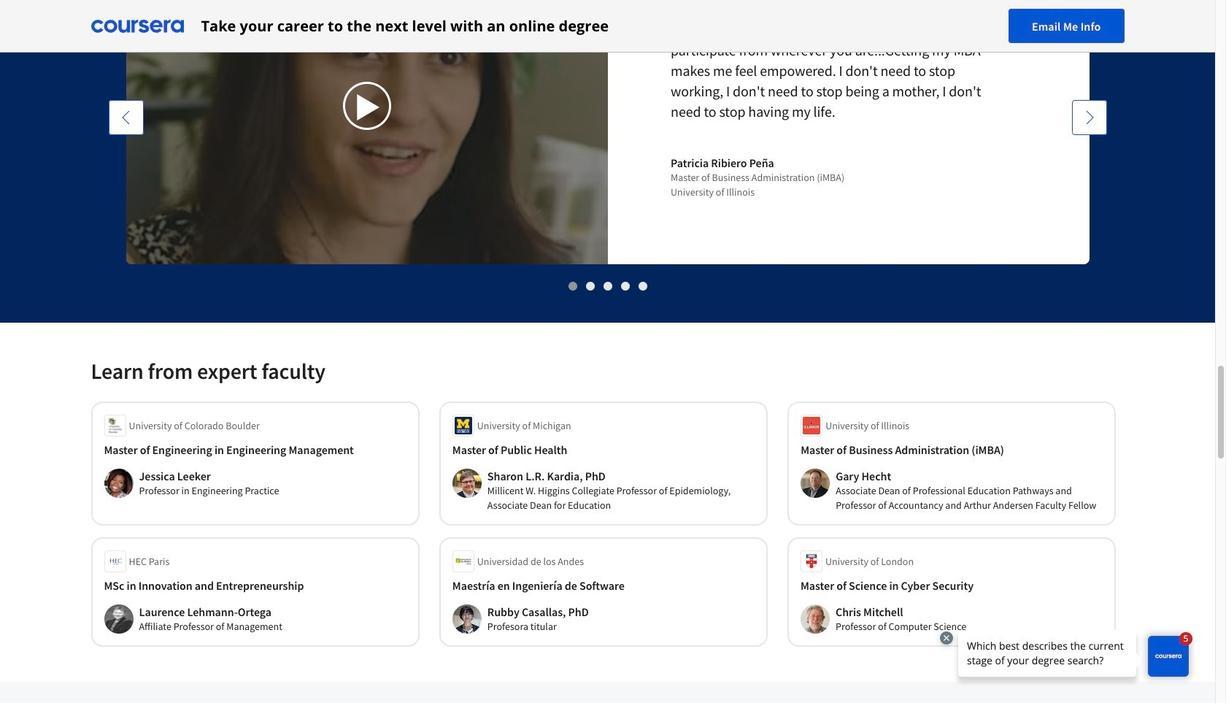 Task type: vqa. For each thing, say whether or not it's contained in the screenshot.
Velocity
no



Task type: describe. For each thing, give the bounding box(es) containing it.
coursera image
[[91, 14, 184, 38]]

slides element
[[91, 278, 1125, 294]]

previous testimonial element
[[108, 100, 143, 510]]



Task type: locate. For each thing, give the bounding box(es) containing it.
previous image
[[119, 110, 133, 125]]

next testimonial element
[[1072, 100, 1107, 510]]

next image
[[1082, 110, 1097, 125]]



